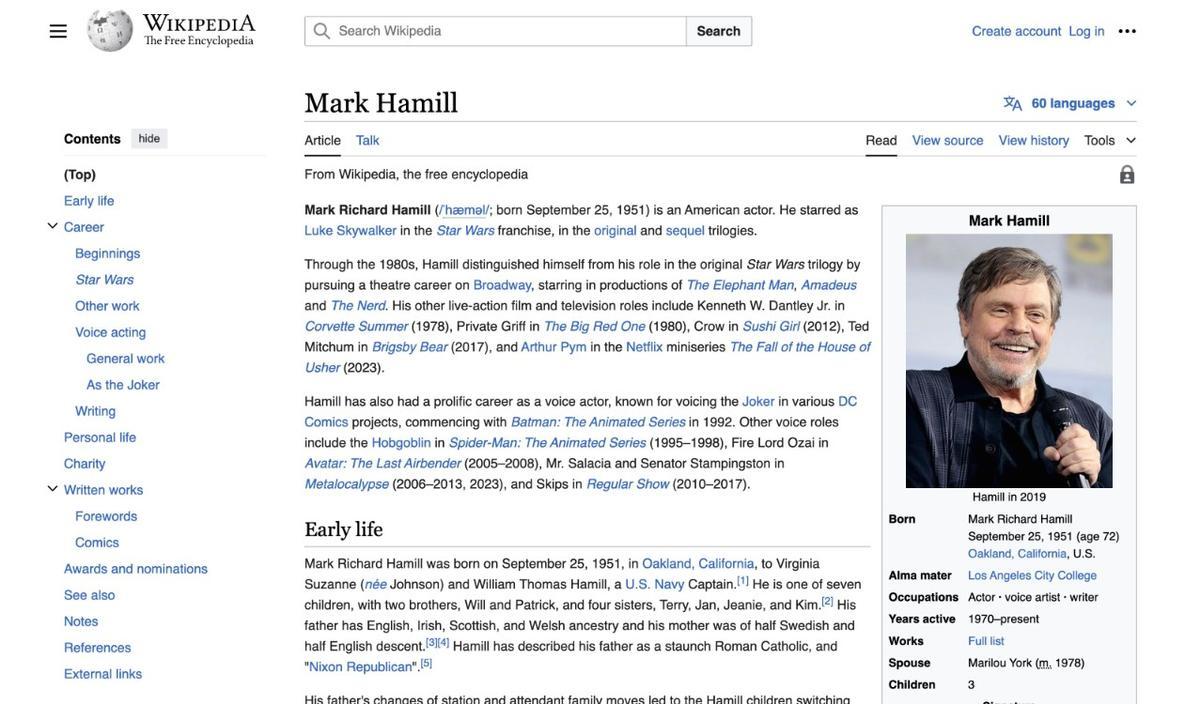 Task type: locate. For each thing, give the bounding box(es) containing it.
personal tools navigation
[[972, 16, 1143, 46]]

main content
[[297, 85, 1148, 705]]

Search Wikipedia search field
[[304, 16, 687, 46]]

None search field
[[282, 16, 972, 46]]

language progressive image
[[1004, 94, 1023, 113]]



Task type: vqa. For each thing, say whether or not it's contained in the screenshot.
Wikipedia image
yes



Task type: describe. For each thing, give the bounding box(es) containing it.
log in and more options image
[[1118, 22, 1137, 40]]

page semi-protected image
[[1118, 165, 1137, 184]]

x small image
[[47, 484, 58, 495]]

menu image
[[49, 22, 68, 40]]

x small image
[[47, 220, 58, 232]]

the free encyclopedia image
[[144, 36, 254, 48]]

wikipedia image
[[143, 14, 256, 31]]



